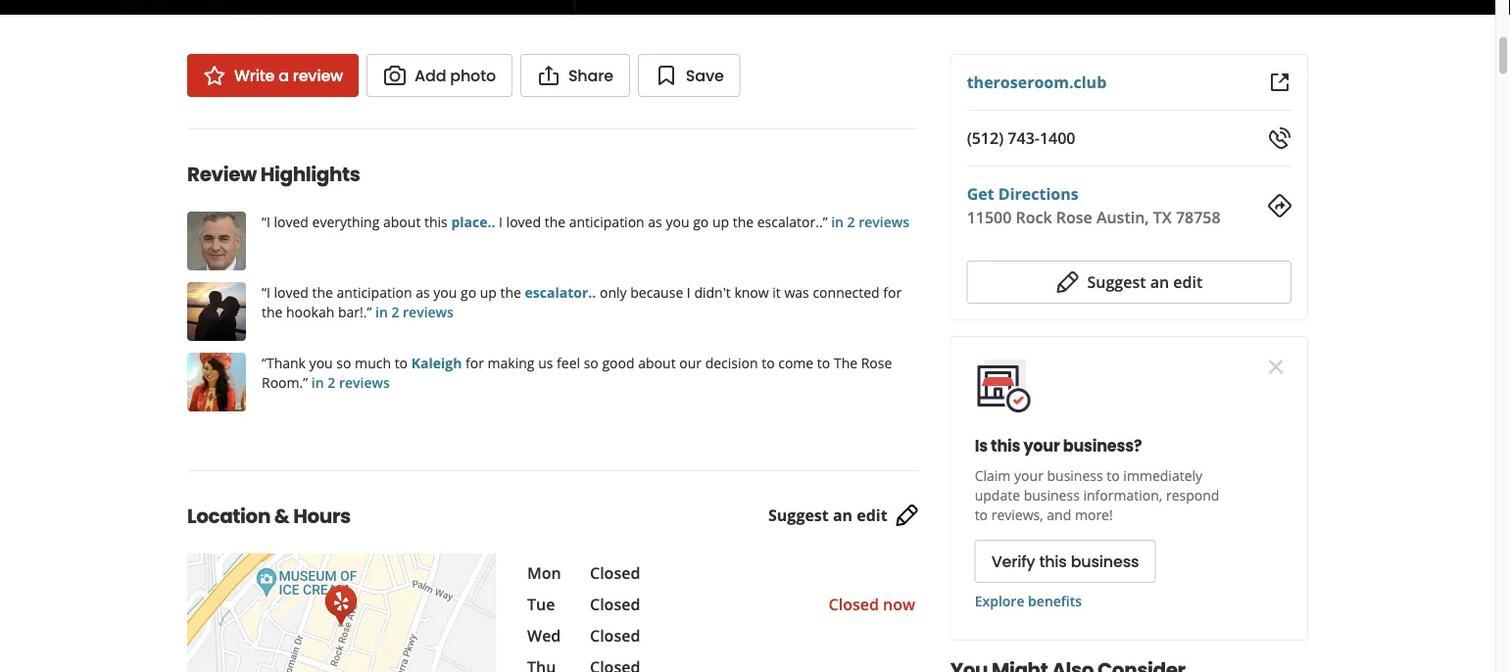 Task type: describe. For each thing, give the bounding box(es) containing it.
" for only because i didn't know it was connected for the hookah bar!.
[[367, 303, 372, 322]]

only
[[600, 283, 627, 302]]

business?
[[1063, 435, 1142, 457]]

" i loved everything about this place.. i loved the anticipation as you go up the escalator.. " in 2 reviews
[[262, 213, 910, 231]]

suggest an edit link
[[769, 505, 919, 528]]

write a review link
[[187, 54, 359, 98]]

because
[[630, 283, 683, 302]]

24 external link v2 image
[[1268, 71, 1292, 95]]

closed left now
[[829, 595, 879, 616]]

" in 2 reviews for anticipation
[[367, 303, 454, 322]]

come
[[779, 354, 814, 372]]

much
[[355, 354, 391, 372]]

reviews,
[[992, 506, 1044, 524]]

place..
[[451, 213, 495, 231]]

hours
[[293, 503, 351, 531]]

24 camera v2 image
[[383, 64, 407, 88]]

verify
[[992, 551, 1036, 573]]

" in 2 reviews for much
[[303, 373, 390, 392]]

get directions link
[[967, 184, 1079, 205]]

location & hours
[[187, 503, 351, 531]]

get directions 11500 rock rose austin, tx 78758
[[967, 184, 1221, 228]]

2 vertical spatial business
[[1071, 551, 1139, 573]]

tx
[[1153, 207, 1172, 228]]

decision
[[705, 354, 758, 372]]

review
[[293, 65, 343, 87]]

(512)
[[967, 128, 1004, 149]]

place.. button
[[451, 213, 495, 231]]

1 vertical spatial escalator..
[[525, 283, 596, 302]]

david d. image
[[187, 212, 246, 271]]

to up "information,"
[[1107, 467, 1120, 485]]

theroseroom.club
[[967, 72, 1107, 93]]

hookah
[[286, 303, 335, 322]]

get
[[967, 184, 995, 205]]

0 vertical spatial 2
[[848, 213, 855, 231]]

2 horizontal spatial "
[[823, 213, 828, 231]]

wed
[[527, 626, 561, 647]]

the up know
[[733, 213, 754, 231]]

close image
[[1264, 356, 1288, 379]]

photo
[[450, 65, 496, 87]]

austin,
[[1097, 207, 1149, 228]]

the
[[834, 354, 858, 372]]

everything
[[312, 213, 380, 231]]

review highlights
[[187, 161, 360, 189]]

a
[[279, 65, 289, 87]]

" i loved the anticipation as you go up the escalator..
[[262, 283, 596, 302]]

directions
[[999, 184, 1079, 205]]

this inside review highlights element
[[424, 213, 448, 231]]

feel
[[557, 354, 580, 372]]

more!
[[1075, 506, 1113, 524]]

the up hookah
[[312, 283, 333, 302]]

share button
[[520, 54, 630, 98]]

edit inside location & hours 'element'
[[857, 505, 888, 527]]

explore
[[975, 592, 1025, 611]]

photo of the rose room - austin, tx, us. dumbest thing i've ever seen image
[[575, 0, 1511, 15]]

theroseroom.club link
[[967, 72, 1107, 93]]

24 star v2 image
[[203, 64, 226, 88]]

24 directions v2 image
[[1268, 195, 1292, 218]]

region inside review highlights element
[[172, 212, 935, 412]]

is
[[975, 435, 988, 457]]

respond
[[1166, 486, 1220, 505]]

our
[[680, 354, 702, 372]]

for inside the for making us feel so good about our decision to come to the rose room.
[[466, 354, 484, 372]]

the for hookah
[[262, 303, 283, 322]]

suggest an edit button
[[967, 261, 1292, 304]]

0 horizontal spatial as
[[416, 283, 430, 302]]

0 vertical spatial reviews
[[859, 213, 910, 231]]

information,
[[1084, 486, 1163, 505]]

loved right place.. button
[[506, 213, 541, 231]]

suggest an edit inside button
[[1088, 272, 1203, 293]]

is this your business? claim your business to immediately update business information, respond to reviews, and more!
[[975, 435, 1220, 524]]

the for anticipation
[[545, 213, 566, 231]]

to right much
[[395, 354, 408, 372]]

" for " i loved the anticipation as you go up the escalator..
[[262, 283, 267, 302]]

0 vertical spatial you
[[666, 213, 690, 231]]

escalator.. button
[[525, 283, 596, 302]]

update
[[975, 486, 1020, 505]]

11500
[[967, 207, 1012, 228]]

and
[[1047, 506, 1072, 524]]

verify this business
[[992, 551, 1139, 573]]

connected
[[813, 283, 880, 302]]

0 vertical spatial business
[[1047, 467, 1103, 485]]

making
[[488, 354, 535, 372]]

was
[[785, 283, 809, 302]]

" for for making us feel so good about our decision to come to the rose room.
[[303, 373, 308, 392]]

rock
[[1016, 207, 1052, 228]]

edit inside button
[[1174, 272, 1203, 293]]

this for verify this business
[[1039, 551, 1067, 573]]

2 for for making us feel so good about our decision to come to the rose room.
[[328, 373, 336, 392]]

in 2 reviews button for for making us feel so good about our decision to come to the rose room.
[[308, 373, 390, 392]]

an inside button
[[1150, 272, 1170, 293]]

explore benefits button
[[975, 592, 1082, 611]]

closed for tue
[[590, 595, 640, 616]]

room.
[[262, 373, 303, 392]]



Task type: locate. For each thing, give the bounding box(es) containing it.
2 horizontal spatial reviews
[[859, 213, 910, 231]]

about inside the for making us feel so good about our decision to come to the rose room.
[[638, 354, 676, 372]]

save button
[[638, 54, 741, 98]]

" right cassandra t. image
[[262, 283, 267, 302]]

24 pencil v2 image inside suggest an edit button
[[1056, 271, 1080, 295]]

1 horizontal spatial 2
[[392, 303, 399, 322]]

map image
[[187, 554, 496, 672]]

your right claim
[[1015, 467, 1044, 485]]

2 vertical spatial you
[[309, 354, 333, 372]]

0 vertical spatial " in 2 reviews
[[367, 303, 454, 322]]

in right the room.
[[312, 373, 324, 392]]

24 pencil v2 image up now
[[896, 505, 919, 528]]

closed right tue
[[590, 595, 640, 616]]

1 vertical spatial "
[[367, 303, 372, 322]]

" in 2 reviews down " i loved the anticipation as you go up the escalator..
[[367, 303, 454, 322]]

1 vertical spatial anticipation
[[337, 283, 412, 302]]

1 horizontal spatial 24 pencil v2 image
[[1056, 271, 1080, 295]]

tue
[[527, 595, 555, 616]]

in 2 reviews button down '" thank you so much to kaleigh'
[[308, 373, 390, 392]]

add
[[415, 65, 446, 87]]

about right everything
[[383, 213, 421, 231]]

review highlights element
[[156, 129, 935, 440]]

2 down '" thank you so much to kaleigh'
[[328, 373, 336, 392]]

write
[[234, 65, 275, 87]]

it
[[773, 283, 781, 302]]

0 vertical spatial suggest an edit
[[1088, 272, 1203, 293]]

bar!.
[[338, 303, 367, 322]]

2
[[848, 213, 855, 231], [392, 303, 399, 322], [328, 373, 336, 392]]

1 horizontal spatial "
[[367, 303, 372, 322]]

0 vertical spatial this
[[424, 213, 448, 231]]

review
[[187, 161, 257, 189]]

this inside is this your business? claim your business to immediately update business information, respond to reviews, and more!
[[991, 435, 1021, 457]]

so
[[337, 354, 351, 372], [584, 354, 599, 372]]

0 vertical spatial rose
[[1056, 207, 1093, 228]]

in 2 reviews button
[[828, 213, 910, 231], [372, 303, 454, 322], [308, 373, 390, 392]]

0 vertical spatial 24 pencil v2 image
[[1056, 271, 1080, 295]]

" thank you so much to kaleigh
[[262, 354, 462, 372]]

reviews for for making us feel so good about our decision to come to the rose room.
[[339, 373, 390, 392]]

1 horizontal spatial about
[[638, 354, 676, 372]]

2 vertical spatial reviews
[[339, 373, 390, 392]]

" in 2 reviews
[[367, 303, 454, 322], [303, 373, 390, 392]]

0 horizontal spatial escalator..
[[525, 283, 596, 302]]

share
[[568, 65, 613, 87]]

1 vertical spatial an
[[833, 505, 853, 527]]

up left escalator.. button
[[480, 283, 497, 302]]

so right feel on the bottom left of page
[[584, 354, 599, 372]]

you up because
[[666, 213, 690, 231]]

0 vertical spatial as
[[648, 213, 662, 231]]

0 horizontal spatial "
[[303, 373, 308, 392]]

1 vertical spatial as
[[416, 283, 430, 302]]

(512) 743-1400
[[967, 128, 1076, 149]]

1 horizontal spatial as
[[648, 213, 662, 231]]

mon
[[527, 563, 561, 584]]

1 horizontal spatial you
[[434, 283, 457, 302]]

1 horizontal spatial suggest
[[1088, 272, 1146, 293]]

location
[[187, 503, 271, 531]]

an inside location & hours 'element'
[[833, 505, 853, 527]]

this up benefits
[[1039, 551, 1067, 573]]

2 down " i loved the anticipation as you go up the escalator..
[[392, 303, 399, 322]]

24 pencil v2 image down get directions 11500 rock rose austin, tx 78758
[[1056, 271, 1080, 295]]

rose
[[1056, 207, 1093, 228], [861, 354, 892, 372]]

"
[[823, 213, 828, 231], [367, 303, 372, 322], [303, 373, 308, 392]]

closed right 'wed'
[[590, 626, 640, 647]]

an
[[1150, 272, 1170, 293], [833, 505, 853, 527]]

24 pencil v2 image inside location & hours 'element'
[[896, 505, 919, 528]]

this left place..
[[424, 213, 448, 231]]

in for only because i didn't know it was connected for the hookah bar!.
[[375, 303, 388, 322]]

1 vertical spatial you
[[434, 283, 457, 302]]

0 vertical spatial about
[[383, 213, 421, 231]]

in 2 reviews button up connected
[[828, 213, 910, 231]]

for inside only because i didn't know it was connected for the hookah bar!.
[[883, 283, 902, 302]]

2 vertical spatial 2
[[328, 373, 336, 392]]

claim
[[975, 467, 1011, 485]]

1 vertical spatial this
[[991, 435, 1021, 457]]

explore benefits
[[975, 592, 1082, 611]]

in 2 reviews button down " i loved the anticipation as you go up the escalator..
[[372, 303, 454, 322]]

rose inside get directions 11500 rock rose austin, tx 78758
[[1056, 207, 1093, 228]]

2 for only because i didn't know it was connected for the hookah bar!.
[[392, 303, 399, 322]]

up
[[713, 213, 729, 231], [480, 283, 497, 302]]

region containing "
[[172, 212, 935, 412]]

in for for making us feel so good about our decision to come to the rose room.
[[312, 373, 324, 392]]

edit up closed now
[[857, 505, 888, 527]]

1 vertical spatial 2
[[392, 303, 399, 322]]

suggest an edit inside location & hours 'element'
[[769, 505, 888, 527]]

0 vertical spatial suggest
[[1088, 272, 1146, 293]]

0 horizontal spatial 24 pencil v2 image
[[896, 505, 919, 528]]

loved for i loved the anticipation as you go up the
[[274, 283, 309, 302]]

escalator.. up was
[[757, 213, 823, 231]]

us
[[538, 354, 553, 372]]

" up much
[[367, 303, 372, 322]]

1 vertical spatial go
[[461, 283, 477, 302]]

1 vertical spatial "
[[262, 283, 267, 302]]

business down business?
[[1047, 467, 1103, 485]]

2 vertical spatial this
[[1039, 551, 1067, 573]]

1 vertical spatial for
[[466, 354, 484, 372]]

this right is
[[991, 435, 1021, 457]]

loved for i loved everything about this
[[274, 213, 309, 231]]

1 horizontal spatial go
[[693, 213, 709, 231]]

escalator..
[[757, 213, 823, 231], [525, 283, 596, 302]]

suggest an edit
[[1088, 272, 1203, 293], [769, 505, 888, 527]]

anticipation up the only
[[569, 213, 645, 231]]

region
[[172, 212, 935, 412]]

suggest inside suggest an edit button
[[1088, 272, 1146, 293]]

1 horizontal spatial escalator..
[[757, 213, 823, 231]]

" up connected
[[823, 213, 828, 231]]

0 vertical spatial anticipation
[[569, 213, 645, 231]]

24 pencil v2 image
[[1056, 271, 1080, 295], [896, 505, 919, 528]]

0 horizontal spatial 2
[[328, 373, 336, 392]]

the left hookah
[[262, 303, 283, 322]]

1 vertical spatial suggest an edit
[[769, 505, 888, 527]]

1 vertical spatial about
[[638, 354, 676, 372]]

"
[[262, 213, 267, 231], [262, 283, 267, 302], [262, 354, 267, 372]]

this
[[424, 213, 448, 231], [991, 435, 1021, 457], [1039, 551, 1067, 573]]

photo of the rose room - austin, tx, us. image
[[0, 0, 575, 15]]

24 share v2 image
[[537, 64, 561, 88]]

1 horizontal spatial rose
[[1056, 207, 1093, 228]]

2 horizontal spatial this
[[1039, 551, 1067, 573]]

1400
[[1040, 128, 1076, 149]]

closed for wed
[[590, 626, 640, 647]]

1 vertical spatial up
[[480, 283, 497, 302]]

your
[[1024, 435, 1060, 457], [1015, 467, 1044, 485]]

1 vertical spatial 24 pencil v2 image
[[896, 505, 919, 528]]

1 vertical spatial in 2 reviews button
[[372, 303, 454, 322]]

0 horizontal spatial about
[[383, 213, 421, 231]]

reviews
[[859, 213, 910, 231], [403, 303, 454, 322], [339, 373, 390, 392]]

loved
[[274, 213, 309, 231], [506, 213, 541, 231], [274, 283, 309, 302]]

2 up connected
[[848, 213, 855, 231]]

benefits
[[1028, 592, 1082, 611]]

reviews down '" thank you so much to kaleigh'
[[339, 373, 390, 392]]

2 vertical spatial in 2 reviews button
[[308, 373, 390, 392]]

78758
[[1176, 207, 1221, 228]]

0 horizontal spatial edit
[[857, 505, 888, 527]]

" down review highlights
[[262, 213, 267, 231]]

2 vertical spatial "
[[262, 354, 267, 372]]

location & hours element
[[156, 471, 963, 672]]

0 vertical spatial escalator..
[[757, 213, 823, 231]]

the
[[545, 213, 566, 231], [733, 213, 754, 231], [312, 283, 333, 302], [500, 283, 521, 302], [262, 303, 283, 322]]

anticipation
[[569, 213, 645, 231], [337, 283, 412, 302]]

i
[[267, 213, 270, 231], [499, 213, 503, 231], [267, 283, 270, 302], [687, 283, 691, 302]]

in 2 reviews button for only because i didn't know it was connected for the hookah bar!.
[[372, 303, 454, 322]]

as up kaleigh button
[[416, 283, 430, 302]]

0 horizontal spatial reviews
[[339, 373, 390, 392]]

save
[[686, 65, 724, 87]]

know
[[735, 283, 769, 302]]

24 save outline v2 image
[[655, 64, 678, 88]]

this inside verify this business link
[[1039, 551, 1067, 573]]

24 phone v2 image
[[1268, 127, 1292, 150]]

0 vertical spatial in 2 reviews button
[[828, 213, 910, 231]]

1 vertical spatial edit
[[857, 505, 888, 527]]

about left our
[[638, 354, 676, 372]]

rose inside the for making us feel so good about our decision to come to the rose room.
[[861, 354, 892, 372]]

the left escalator.. button
[[500, 283, 521, 302]]

in right bar!.
[[375, 303, 388, 322]]

the for escalator..
[[500, 283, 521, 302]]

1 vertical spatial your
[[1015, 467, 1044, 485]]

an up closed now
[[833, 505, 853, 527]]

closed
[[590, 563, 640, 584], [590, 595, 640, 616], [829, 595, 879, 616], [590, 626, 640, 647]]

business down more!
[[1071, 551, 1139, 573]]

1 horizontal spatial in
[[375, 303, 388, 322]]

to left "come"
[[762, 354, 775, 372]]

for right connected
[[883, 283, 902, 302]]

1 so from the left
[[337, 354, 351, 372]]

reviews for only because i didn't know it was connected for the hookah bar!.
[[403, 303, 454, 322]]

" up the room.
[[262, 354, 267, 372]]

reviews down " i loved the anticipation as you go up the escalator..
[[403, 303, 454, 322]]

as
[[648, 213, 662, 231], [416, 283, 430, 302]]

1 " from the top
[[262, 213, 267, 231]]

suggest inside suggest an edit link
[[769, 505, 829, 527]]

2 " from the top
[[262, 283, 267, 302]]

0 horizontal spatial rose
[[861, 354, 892, 372]]

rose right the at the bottom right of page
[[861, 354, 892, 372]]

0 horizontal spatial for
[[466, 354, 484, 372]]

" for " i loved everything about this place.. i loved the anticipation as you go up the escalator.. " in 2 reviews
[[262, 213, 267, 231]]

didn't
[[694, 283, 731, 302]]

1 horizontal spatial edit
[[1174, 272, 1203, 293]]

in up connected
[[831, 213, 844, 231]]

743-
[[1008, 128, 1040, 149]]

to down update
[[975, 506, 988, 524]]

add photo
[[415, 65, 496, 87]]

1 vertical spatial in
[[375, 303, 388, 322]]

0 vertical spatial in
[[831, 213, 844, 231]]

for making us feel so good about our decision to come to the rose room.
[[262, 354, 892, 392]]

i inside only because i didn't know it was connected for the hookah bar!.
[[687, 283, 691, 302]]

0 vertical spatial "
[[823, 213, 828, 231]]

go down place.. button
[[461, 283, 477, 302]]

0 vertical spatial an
[[1150, 272, 1170, 293]]

verify this business link
[[975, 541, 1156, 584]]

0 vertical spatial your
[[1024, 435, 1060, 457]]

closed right mon
[[590, 563, 640, 584]]

2 horizontal spatial in
[[831, 213, 844, 231]]

so inside the for making us feel so good about our decision to come to the rose room.
[[584, 354, 599, 372]]

to
[[395, 354, 408, 372], [762, 354, 775, 372], [817, 354, 831, 372], [1107, 467, 1120, 485], [975, 506, 988, 524]]

kaleigh button
[[411, 354, 462, 372]]

1 vertical spatial suggest
[[769, 505, 829, 527]]

0 vertical spatial "
[[262, 213, 267, 231]]

loved up hookah
[[274, 283, 309, 302]]

1 horizontal spatial this
[[991, 435, 1021, 457]]

immediately
[[1124, 467, 1203, 485]]

edit down 78758
[[1174, 272, 1203, 293]]

2 vertical spatial "
[[303, 373, 308, 392]]

i left didn't
[[687, 283, 691, 302]]

reviews up connected
[[859, 213, 910, 231]]

i right cassandra t. image
[[267, 283, 270, 302]]

you
[[666, 213, 690, 231], [434, 283, 457, 302], [309, 354, 333, 372]]

now
[[883, 595, 916, 616]]

so left much
[[337, 354, 351, 372]]

0 horizontal spatial suggest an edit
[[769, 505, 888, 527]]

1 horizontal spatial an
[[1150, 272, 1170, 293]]

highlights
[[261, 161, 360, 189]]

good
[[602, 354, 635, 372]]

the inside only because i didn't know it was connected for the hookah bar!.
[[262, 303, 283, 322]]

for left making
[[466, 354, 484, 372]]

0 vertical spatial up
[[713, 213, 729, 231]]

2 horizontal spatial you
[[666, 213, 690, 231]]

2 so from the left
[[584, 354, 599, 372]]

you up kaleigh button
[[434, 283, 457, 302]]

vi y. image
[[187, 353, 246, 412]]

closed for mon
[[590, 563, 640, 584]]

0 horizontal spatial this
[[424, 213, 448, 231]]

" in 2 reviews down '" thank you so much to kaleigh'
[[303, 373, 390, 392]]

an down tx
[[1150, 272, 1170, 293]]

1 horizontal spatial so
[[584, 354, 599, 372]]

" down 'thank'
[[303, 373, 308, 392]]

loved down review highlights
[[274, 213, 309, 231]]

about
[[383, 213, 421, 231], [638, 354, 676, 372]]

to left the at the bottom right of page
[[817, 354, 831, 372]]

1 horizontal spatial for
[[883, 283, 902, 302]]

write a review
[[234, 65, 343, 87]]

0 horizontal spatial in
[[312, 373, 324, 392]]

0 horizontal spatial go
[[461, 283, 477, 302]]

in
[[831, 213, 844, 231], [375, 303, 388, 322], [312, 373, 324, 392]]

suggest
[[1088, 272, 1146, 293], [769, 505, 829, 527]]

cassandra t. image
[[187, 283, 246, 342]]

closed now
[[829, 595, 916, 616]]

0 horizontal spatial up
[[480, 283, 497, 302]]

0 vertical spatial for
[[883, 283, 902, 302]]

0 vertical spatial edit
[[1174, 272, 1203, 293]]

1 vertical spatial " in 2 reviews
[[303, 373, 390, 392]]

as up because
[[648, 213, 662, 231]]

0 vertical spatial go
[[693, 213, 709, 231]]

2 vertical spatial in
[[312, 373, 324, 392]]

3 " from the top
[[262, 354, 267, 372]]

escalator.. left the only
[[525, 283, 596, 302]]

1 horizontal spatial anticipation
[[569, 213, 645, 231]]

kaleigh
[[411, 354, 462, 372]]

thank
[[267, 354, 306, 372]]

only because i didn't know it was connected for the hookah bar!.
[[262, 283, 902, 322]]

1 horizontal spatial reviews
[[403, 303, 454, 322]]

this for is this your business? claim your business to immediately update business information, respond to reviews, and more!
[[991, 435, 1021, 457]]

you right 'thank'
[[309, 354, 333, 372]]

anticipation up bar!.
[[337, 283, 412, 302]]

0 horizontal spatial anticipation
[[337, 283, 412, 302]]

i down review highlights
[[267, 213, 270, 231]]

i right place..
[[499, 213, 503, 231]]

business up and
[[1024, 486, 1080, 505]]

0 horizontal spatial suggest
[[769, 505, 829, 527]]

1 vertical spatial business
[[1024, 486, 1080, 505]]

0 horizontal spatial you
[[309, 354, 333, 372]]

your right is
[[1024, 435, 1060, 457]]

1 vertical spatial rose
[[861, 354, 892, 372]]

0 horizontal spatial so
[[337, 354, 351, 372]]

up up didn't
[[713, 213, 729, 231]]

2 horizontal spatial 2
[[848, 213, 855, 231]]

go up didn't
[[693, 213, 709, 231]]

add photo link
[[367, 54, 513, 98]]

" for " thank you so much to kaleigh
[[262, 354, 267, 372]]

&
[[274, 503, 290, 531]]

go
[[693, 213, 709, 231], [461, 283, 477, 302]]

the up escalator.. button
[[545, 213, 566, 231]]

1 horizontal spatial suggest an edit
[[1088, 272, 1203, 293]]

0 horizontal spatial an
[[833, 505, 853, 527]]

rose right rock
[[1056, 207, 1093, 228]]



Task type: vqa. For each thing, say whether or not it's contained in the screenshot.
on to the middle
no



